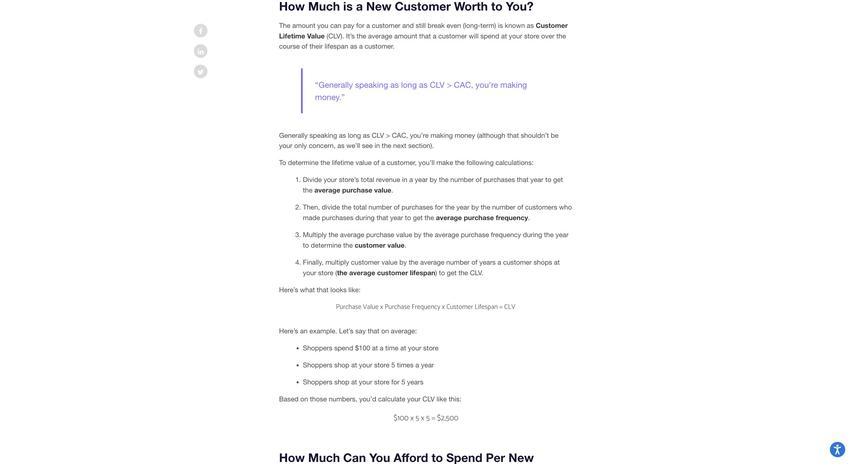 Task type: vqa. For each thing, say whether or not it's contained in the screenshot.
has to the top
no



Task type: describe. For each thing, give the bounding box(es) containing it.
known
[[505, 21, 525, 29]]

customers
[[525, 203, 557, 211]]

generally speaking as long as clv > cac, you're making money (although that shouldn't be your only concern, as we'll see in the next section).
[[279, 131, 559, 149]]

your up shoppers shop at your store for 5 years
[[359, 361, 372, 369]]

example.
[[310, 327, 337, 335]]

facebook image
[[199, 28, 203, 35]]

2 vertical spatial clv
[[423, 395, 435, 403]]

divide your store's total revenue in a year by the number of purchases that year to get the
[[303, 175, 563, 194]]

total for average purchase frequency
[[353, 203, 367, 211]]

the inside generally speaking as long as clv > cac, you're making money (although that shouldn't be your only concern, as we'll see in the next section).
[[382, 141, 391, 149]]

concern,
[[309, 141, 336, 149]]

shoppers for shoppers shop at your store 5 times a year
[[303, 361, 332, 369]]

based on those numbers, you'd calculate your clv like this:
[[279, 395, 462, 403]]

making for generally speaking as long as clv > cac, you're making money (although that shouldn't be your only concern, as we'll see in the next section).
[[431, 131, 453, 139]]

is
[[498, 21, 503, 29]]

by inside 'finally, multiply customer value by the average number of years a customer shops at your store ('
[[400, 258, 407, 266]]

get inside then, divide the total number of purchases for the year by the number of customers who made purchases during that year to get the
[[413, 214, 423, 221]]

even
[[447, 21, 461, 29]]

(long-
[[463, 21, 481, 29]]

to
[[279, 158, 286, 166]]

(clv). it's the average amount that a customer will spend at your store over the course of their lifespan as a customer.
[[279, 32, 566, 50]]

at right time
[[400, 344, 406, 352]]

value
[[307, 31, 325, 40]]

customer.
[[365, 42, 395, 50]]

open accessibe: accessibility options, statement and help image
[[834, 445, 842, 455]]

1 horizontal spatial on
[[381, 327, 389, 335]]

an
[[300, 327, 308, 335]]

see
[[362, 141, 373, 149]]

their
[[310, 42, 323, 50]]

of left customers
[[518, 203, 523, 211]]

the up the multiply
[[343, 241, 353, 249]]

. inside 'customer value .'
[[405, 241, 407, 249]]

at inside 'finally, multiply customer value by the average number of years a customer shops at your store ('
[[554, 258, 560, 266]]

generally for generally speaking as long as clv > cac, you're making money.
[[319, 80, 353, 89]]

years inside 'finally, multiply customer value by the average number of years a customer shops at your store ('
[[479, 258, 496, 266]]

revenue
[[376, 175, 400, 183]]

the amount you can pay for a customer and still break even (long-term) is known as
[[279, 21, 536, 29]]

shoppers shop at your store for 5 years
[[303, 378, 424, 386]]

(although
[[477, 131, 505, 139]]

$100
[[355, 344, 370, 352]]

(
[[335, 269, 337, 276]]

0 horizontal spatial amount
[[292, 21, 315, 29]]

you'll
[[419, 158, 435, 166]]

numbers,
[[329, 395, 357, 403]]

we'll
[[346, 141, 360, 149]]

money.
[[315, 92, 341, 102]]

1 vertical spatial on
[[300, 395, 308, 403]]

you
[[317, 21, 328, 29]]

by inside multiply the average purchase value by the average purchase frequency during the year to determine the
[[414, 231, 422, 238]]

shouldn't
[[521, 131, 549, 139]]

year right the times
[[421, 361, 434, 369]]

average:
[[391, 327, 417, 335]]

year up average purchase frequency . at right top
[[457, 203, 470, 211]]

total for average purchase value
[[361, 175, 374, 183]]

long for generally speaking as long as clv > cac, you're making money.
[[401, 80, 417, 89]]

those
[[310, 395, 327, 403]]

. for average purchase value
[[391, 186, 393, 194]]

(clv).
[[327, 32, 344, 40]]

0 horizontal spatial years
[[407, 378, 424, 386]]

multiply the average purchase value by the average purchase frequency during the year to determine the
[[303, 231, 569, 249]]

at right $100
[[372, 344, 378, 352]]

store inside (clv). it's the average amount that a customer will spend at your store over the course of their lifespan as a customer.
[[524, 32, 540, 40]]

calculate
[[378, 395, 405, 403]]

to inside the average customer lifespan ) to get the clv.
[[439, 269, 445, 276]]

the up average purchase frequency . at right top
[[481, 203, 490, 211]]

clv.
[[470, 269, 483, 276]]

shoppers shop at your store 5 times a year
[[303, 361, 434, 369]]

that inside generally speaking as long as clv > cac, you're making money (although that shouldn't be your only concern, as we'll see in the next section).
[[507, 131, 519, 139]]

amount inside (clv). it's the average amount that a customer will spend at your store over the course of their lifespan as a customer.
[[394, 32, 417, 40]]

for inside then, divide the total number of purchases for the year by the number of customers who made purchases during that year to get the
[[435, 203, 443, 211]]

the down then, divide the total number of purchases for the year by the number of customers who made purchases during that year to get the
[[423, 231, 433, 238]]

as inside (clv). it's the average amount that a customer will spend at your store over the course of their lifespan as a customer.
[[350, 42, 357, 50]]

time
[[385, 344, 399, 352]]

here's what that looks like:
[[279, 286, 361, 293]]

the right make
[[455, 158, 465, 166]]

frequency inside multiply the average purchase value by the average purchase frequency during the year to determine the
[[491, 231, 521, 238]]

shop for shoppers shop at your store for 5 years
[[334, 378, 349, 386]]

your up the you'd
[[359, 378, 372, 386]]

to inside then, divide the total number of purchases for the year by the number of customers who made purchases during that year to get the
[[405, 214, 411, 221]]

here's an example. let's say that on average:
[[279, 327, 417, 335]]

the right 'over'
[[557, 32, 566, 40]]

lifetime
[[332, 158, 354, 166]]

value inside 'finally, multiply customer value by the average number of years a customer shops at your store ('
[[382, 258, 398, 266]]

money
[[455, 131, 475, 139]]

the average customer lifespan ) to get the clv.
[[337, 268, 483, 276]]

the
[[279, 21, 291, 29]]

your right calculate
[[407, 395, 421, 403]]

you'd
[[359, 395, 376, 403]]

year down you'll
[[415, 175, 428, 183]]

during inside then, divide the total number of purchases for the year by the number of customers who made purchases during that year to get the
[[355, 214, 375, 221]]

what
[[300, 286, 315, 293]]

. for average purchase frequency
[[528, 214, 530, 221]]

the right divide
[[342, 203, 352, 211]]

looks
[[330, 286, 347, 293]]

generally speaking as long as clv > cac, you're making money.
[[315, 80, 527, 102]]

divide
[[303, 175, 322, 183]]

number down revenue
[[369, 203, 392, 211]]

the down divide
[[303, 186, 313, 194]]

like:
[[349, 286, 361, 293]]

will
[[469, 32, 479, 40]]

of down revenue
[[394, 203, 400, 211]]

a inside divide your store's total revenue in a year by the number of purchases that year to get the
[[409, 175, 413, 183]]

the inside the average customer lifespan ) to get the clv.
[[459, 269, 468, 276]]

number inside divide your store's total revenue in a year by the number of purchases that year to get the
[[451, 175, 474, 183]]

this:
[[449, 395, 462, 403]]

it's
[[346, 32, 355, 40]]

of inside 'finally, multiply customer value by the average number of years a customer shops at your store ('
[[472, 258, 478, 266]]

section).
[[408, 141, 434, 149]]

year up customers
[[531, 175, 544, 183]]

who
[[559, 203, 572, 211]]

term)
[[481, 21, 496, 29]]

shop for shoppers shop at your store 5 times a year
[[334, 361, 349, 369]]

clv for money
[[372, 131, 384, 139]]

that right "what" at left
[[317, 286, 329, 293]]

that inside divide your store's total revenue in a year by the number of purchases that year to get the
[[517, 175, 529, 183]]

multiply
[[303, 231, 327, 238]]

year inside multiply the average purchase value by the average purchase frequency during the year to determine the
[[556, 231, 569, 238]]

get inside the average customer lifespan ) to get the clv.
[[447, 269, 457, 276]]

break
[[428, 21, 445, 29]]

screen shot 2018 08 23 at 8.52.50 am image
[[391, 411, 461, 424]]

finally,
[[303, 258, 324, 266]]



Task type: locate. For each thing, give the bounding box(es) containing it.
then, divide the total number of purchases for the year by the number of customers who made purchases during that year to get the
[[303, 203, 572, 221]]

number up average purchase frequency . at right top
[[492, 203, 516, 211]]

0 horizontal spatial making
[[431, 131, 453, 139]]

5
[[391, 361, 395, 369], [402, 378, 405, 386]]

divide
[[322, 203, 340, 211]]

in
[[375, 141, 380, 149], [402, 175, 407, 183]]

as
[[527, 21, 534, 29], [350, 42, 357, 50], [390, 80, 399, 89], [419, 80, 428, 89], [339, 131, 346, 139], [363, 131, 370, 139], [338, 141, 345, 149]]

1 shop from the top
[[334, 361, 349, 369]]

your up the times
[[408, 344, 421, 352]]

speaking
[[355, 80, 388, 89], [310, 131, 337, 139]]

0 vertical spatial amount
[[292, 21, 315, 29]]

average purchase value .
[[314, 186, 393, 194]]

the up the average customer lifespan ) to get the clv.
[[409, 258, 418, 266]]

0 vertical spatial generally
[[319, 80, 353, 89]]

0 vertical spatial long
[[401, 80, 417, 89]]

get right )
[[447, 269, 457, 276]]

here's for here's what that looks like:
[[279, 286, 298, 293]]

1 vertical spatial amount
[[394, 32, 417, 40]]

total down the average purchase value .
[[353, 203, 367, 211]]

course
[[279, 42, 300, 50]]

that left shouldn't
[[507, 131, 519, 139]]

like
[[437, 395, 447, 403]]

1 horizontal spatial you're
[[476, 80, 498, 89]]

1 horizontal spatial amount
[[394, 32, 417, 40]]

of inside (clv). it's the average amount that a customer will spend at your store over the course of their lifespan as a customer.
[[302, 42, 308, 50]]

1 vertical spatial lifespan
[[410, 268, 435, 276]]

5 left the times
[[391, 361, 395, 369]]

average inside (clv). it's the average amount that a customer will spend at your store over the course of their lifespan as a customer.
[[368, 32, 392, 40]]

1 vertical spatial years
[[407, 378, 424, 386]]

value down revenue
[[374, 186, 391, 194]]

1 vertical spatial here's
[[279, 327, 298, 335]]

1 vertical spatial >
[[386, 131, 390, 139]]

at inside (clv). it's the average amount that a customer will spend at your store over the course of their lifespan as a customer.
[[501, 32, 507, 40]]

1 vertical spatial shoppers
[[303, 361, 332, 369]]

1 vertical spatial clv
[[372, 131, 384, 139]]

to inside divide your store's total revenue in a year by the number of purchases that year to get the
[[545, 175, 552, 183]]

that up 'customer value .' at left
[[377, 214, 388, 221]]

twitter image
[[198, 69, 204, 76]]

5 down the times
[[402, 378, 405, 386]]

multiply
[[326, 258, 349, 266]]

generally for generally speaking as long as clv > cac, you're making money (although that shouldn't be your only concern, as we'll see in the next section).
[[279, 131, 308, 139]]

0 vertical spatial purchases
[[484, 175, 515, 183]]

shoppers
[[303, 344, 332, 352], [303, 361, 332, 369], [303, 378, 332, 386]]

you're inside generally speaking as long as clv > cac, you're making money (although that shouldn't be your only concern, as we'll see in the next section).
[[410, 131, 429, 139]]

1 vertical spatial during
[[523, 231, 542, 238]]

spend
[[481, 32, 499, 40], [334, 344, 353, 352]]

1 vertical spatial for
[[435, 203, 443, 211]]

2 vertical spatial purchases
[[322, 214, 354, 221]]

based
[[279, 395, 299, 403]]

shoppers for shoppers spend $100 at a time at your store
[[303, 344, 332, 352]]

you're inside generally speaking as long as clv > cac, you're making money.
[[476, 80, 498, 89]]

0 horizontal spatial you're
[[410, 131, 429, 139]]

1 horizontal spatial during
[[523, 231, 542, 238]]

determine
[[288, 158, 319, 166], [311, 241, 341, 249]]

of up revenue
[[374, 158, 379, 166]]

customer inside (clv). it's the average amount that a customer will spend at your store over the course of their lifespan as a customer.
[[438, 32, 467, 40]]

customer
[[372, 21, 401, 29], [438, 32, 467, 40], [355, 241, 386, 249], [351, 258, 380, 266], [503, 258, 532, 266], [377, 268, 408, 276]]

that inside (clv). it's the average amount that a customer will spend at your store over the course of their lifespan as a customer.
[[419, 32, 431, 40]]

1 horizontal spatial generally
[[319, 80, 353, 89]]

0 vertical spatial determine
[[288, 158, 319, 166]]

1 vertical spatial determine
[[311, 241, 341, 249]]

1 vertical spatial in
[[402, 175, 407, 183]]

. down revenue
[[391, 186, 393, 194]]

by inside then, divide the total number of purchases for the year by the number of customers who made purchases during that year to get the
[[471, 203, 479, 211]]

total up the average purchase value .
[[361, 175, 374, 183]]

amount up lifetime
[[292, 21, 315, 29]]

here's for here's an example. let's say that on average:
[[279, 327, 298, 335]]

0 vertical spatial shop
[[334, 361, 349, 369]]

long for generally speaking as long as clv > cac, you're making money (although that shouldn't be your only concern, as we'll see in the next section).
[[348, 131, 361, 139]]

0 horizontal spatial for
[[356, 21, 365, 29]]

generally up money.
[[319, 80, 353, 89]]

0 vertical spatial total
[[361, 175, 374, 183]]

on up time
[[381, 327, 389, 335]]

a
[[366, 21, 370, 29], [433, 32, 437, 40], [359, 42, 363, 50], [381, 158, 385, 166], [409, 175, 413, 183], [498, 258, 501, 266], [380, 344, 384, 352], [416, 361, 419, 369]]

purchases
[[484, 175, 515, 183], [402, 203, 433, 211], [322, 214, 354, 221]]

. inside average purchase frequency .
[[528, 214, 530, 221]]

the up multiply the average purchase value by the average purchase frequency during the year to determine the
[[425, 214, 434, 221]]

frequency down customers
[[496, 213, 528, 221]]

cac, for money.
[[454, 80, 473, 89]]

get inside divide your store's total revenue in a year by the number of purchases that year to get the
[[553, 175, 563, 183]]

2 vertical spatial get
[[447, 269, 457, 276]]

0 horizontal spatial spend
[[334, 344, 353, 352]]

for
[[356, 21, 365, 29], [435, 203, 443, 211], [391, 378, 400, 386]]

value up 'customer value .' at left
[[396, 231, 412, 238]]

at right shops
[[554, 258, 560, 266]]

speaking inside generally speaking as long as clv > cac, you're making money.
[[355, 80, 388, 89]]

1 horizontal spatial cac,
[[454, 80, 473, 89]]

0 vertical spatial cac,
[[454, 80, 473, 89]]

purchases inside divide your store's total revenue in a year by the number of purchases that year to get the
[[484, 175, 515, 183]]

0 horizontal spatial .
[[391, 186, 393, 194]]

1 vertical spatial generally
[[279, 131, 308, 139]]

generally up only
[[279, 131, 308, 139]]

0 horizontal spatial speaking
[[310, 131, 337, 139]]

1 horizontal spatial spend
[[481, 32, 499, 40]]

customer
[[536, 21, 568, 29]]

the left "next"
[[382, 141, 391, 149]]

here's
[[279, 286, 298, 293], [279, 327, 298, 335]]

1 shoppers from the top
[[303, 344, 332, 352]]

times
[[397, 361, 414, 369]]

in right see in the left of the page
[[375, 141, 380, 149]]

>
[[447, 80, 452, 89], [386, 131, 390, 139]]

of left their
[[302, 42, 308, 50]]

your inside generally speaking as long as clv > cac, you're making money (although that shouldn't be your only concern, as we'll see in the next section).
[[279, 141, 293, 149]]

0 vertical spatial 5
[[391, 361, 395, 369]]

on
[[381, 327, 389, 335], [300, 395, 308, 403]]

average up multiply the average purchase value by the average purchase frequency during the year to determine the
[[436, 213, 462, 221]]

> inside generally speaking as long as clv > cac, you're making money (although that shouldn't be your only concern, as we'll see in the next section).
[[386, 131, 390, 139]]

0 vertical spatial making
[[500, 80, 527, 89]]

making for generally speaking as long as clv > cac, you're making money.
[[500, 80, 527, 89]]

1 horizontal spatial lifespan
[[410, 268, 435, 276]]

3 shoppers from the top
[[303, 378, 332, 386]]

number down make
[[451, 175, 474, 183]]

store inside 'finally, multiply customer value by the average number of years a customer shops at your store ('
[[318, 269, 333, 276]]

during inside multiply the average purchase value by the average purchase frequency during the year to determine the
[[523, 231, 542, 238]]

then,
[[303, 203, 320, 211]]

over
[[541, 32, 555, 40]]

1 vertical spatial frequency
[[491, 231, 521, 238]]

cac,
[[454, 80, 473, 89], [392, 131, 408, 139]]

generally inside generally speaking as long as clv > cac, you're making money.
[[319, 80, 353, 89]]

total inside divide your store's total revenue in a year by the number of purchases that year to get the
[[361, 175, 374, 183]]

1 vertical spatial total
[[353, 203, 367, 211]]

speaking for generally speaking as long as clv > cac, you're making money (although that shouldn't be your only concern, as we'll see in the next section).
[[310, 131, 337, 139]]

1 vertical spatial you're
[[410, 131, 429, 139]]

the left clv.
[[459, 269, 468, 276]]

0 vertical spatial .
[[391, 186, 393, 194]]

to determine the lifetime value of a customer, you'll make the following calculations:
[[279, 158, 534, 166]]

number inside 'finally, multiply customer value by the average number of years a customer shops at your store ('
[[446, 258, 470, 266]]

average up customer.
[[368, 32, 392, 40]]

at down $100
[[351, 361, 357, 369]]

customer,
[[387, 158, 417, 166]]

to inside multiply the average purchase value by the average purchase frequency during the year to determine the
[[303, 241, 309, 249]]

only
[[294, 141, 307, 149]]

be
[[551, 131, 559, 139]]

on left the those
[[300, 395, 308, 403]]

2 horizontal spatial .
[[528, 214, 530, 221]]

at down is
[[501, 32, 507, 40]]

amount down the amount you can pay for a customer and still break even (long-term) is known as
[[394, 32, 417, 40]]

of up clv.
[[472, 258, 478, 266]]

average up like:
[[349, 268, 375, 276]]

determine inside multiply the average purchase value by the average purchase frequency during the year to determine the
[[311, 241, 341, 249]]

average up divide
[[314, 186, 340, 194]]

> inside generally speaking as long as clv > cac, you're making money.
[[447, 80, 452, 89]]

for for years
[[391, 378, 400, 386]]

0 horizontal spatial purchases
[[322, 214, 354, 221]]

1 vertical spatial spend
[[334, 344, 353, 352]]

the up shops
[[544, 231, 554, 238]]

. up the average customer lifespan ) to get the clv.
[[405, 241, 407, 249]]

value up the average customer lifespan ) to get the clv.
[[388, 241, 405, 249]]

your down known
[[509, 32, 522, 40]]

> for money
[[386, 131, 390, 139]]

> for money.
[[447, 80, 452, 89]]

1 vertical spatial 5
[[402, 378, 405, 386]]

1 vertical spatial long
[[348, 131, 361, 139]]

following
[[467, 158, 494, 166]]

next
[[393, 141, 406, 149]]

here's left an
[[279, 327, 298, 335]]

)
[[435, 269, 437, 276]]

shoppers for shoppers shop at your store for 5 years
[[303, 378, 332, 386]]

0 vertical spatial during
[[355, 214, 375, 221]]

0 horizontal spatial in
[[375, 141, 380, 149]]

store's
[[339, 175, 359, 183]]

in inside generally speaking as long as clv > cac, you're making money (although that shouldn't be your only concern, as we'll see in the next section).
[[375, 141, 380, 149]]

total inside then, divide the total number of purchases for the year by the number of customers who made purchases during that year to get the
[[353, 203, 367, 211]]

cac, for money
[[392, 131, 408, 139]]

0 horizontal spatial long
[[348, 131, 361, 139]]

0 vertical spatial here's
[[279, 286, 298, 293]]

0 vertical spatial frequency
[[496, 213, 528, 221]]

0 vertical spatial on
[[381, 327, 389, 335]]

purchases down divide your store's total revenue in a year by the number of purchases that year to get the at the top
[[402, 203, 433, 211]]

2 horizontal spatial get
[[553, 175, 563, 183]]

2 vertical spatial for
[[391, 378, 400, 386]]

calculations:
[[496, 158, 534, 166]]

2 shop from the top
[[334, 378, 349, 386]]

average down then, divide the total number of purchases for the year by the number of customers who made purchases during that year to get the
[[435, 231, 459, 238]]

purchase
[[342, 186, 372, 194], [464, 213, 494, 221], [366, 231, 394, 238], [461, 231, 489, 238]]

making
[[500, 80, 527, 89], [431, 131, 453, 139]]

1 vertical spatial speaking
[[310, 131, 337, 139]]

total
[[361, 175, 374, 183], [353, 203, 367, 211]]

your inside divide your store's total revenue in a year by the number of purchases that year to get the
[[324, 175, 337, 183]]

frequency down average purchase frequency . at right top
[[491, 231, 521, 238]]

at up numbers,
[[351, 378, 357, 386]]

1 horizontal spatial 5
[[402, 378, 405, 386]]

clv inside generally speaking as long as clv > cac, you're making money (although that shouldn't be your only concern, as we'll see in the next section).
[[372, 131, 384, 139]]

number down multiply the average purchase value by the average purchase frequency during the year to determine the
[[446, 258, 470, 266]]

average up 'customer value .' at left
[[340, 231, 364, 238]]

a inside 'finally, multiply customer value by the average number of years a customer shops at your store ('
[[498, 258, 501, 266]]

0 horizontal spatial >
[[386, 131, 390, 139]]

0 horizontal spatial cac,
[[392, 131, 408, 139]]

your inside 'finally, multiply customer value by the average number of years a customer shops at your store ('
[[303, 269, 316, 276]]

0 vertical spatial you're
[[476, 80, 498, 89]]

let's
[[339, 327, 354, 335]]

1 vertical spatial get
[[413, 214, 423, 221]]

1 horizontal spatial years
[[479, 258, 496, 266]]

determine down only
[[288, 158, 319, 166]]

still
[[416, 21, 426, 29]]

spend down let's
[[334, 344, 353, 352]]

purchases down calculations:
[[484, 175, 515, 183]]

generally
[[319, 80, 353, 89], [279, 131, 308, 139]]

you're for generally speaking as long as clv > cac, you're making money.
[[476, 80, 498, 89]]

years up clv.
[[479, 258, 496, 266]]

1 horizontal spatial for
[[391, 378, 400, 386]]

year down 'who'
[[556, 231, 569, 238]]

the down divide your store's total revenue in a year by the number of purchases that year to get the at the top
[[445, 203, 455, 211]]

by
[[430, 175, 437, 183], [471, 203, 479, 211], [414, 231, 422, 238], [400, 258, 407, 266]]

cac, inside generally speaking as long as clv > cac, you're making money.
[[454, 80, 473, 89]]

0 horizontal spatial on
[[300, 395, 308, 403]]

clv
[[430, 80, 445, 89], [372, 131, 384, 139], [423, 395, 435, 403]]

during down the average purchase value .
[[355, 214, 375, 221]]

get up 'who'
[[553, 175, 563, 183]]

shops
[[534, 258, 552, 266]]

1 vertical spatial making
[[431, 131, 453, 139]]

that inside then, divide the total number of purchases for the year by the number of customers who made purchases during that year to get the
[[377, 214, 388, 221]]

0 vertical spatial >
[[447, 80, 452, 89]]

1 horizontal spatial making
[[500, 80, 527, 89]]

get up multiply the average purchase value by the average purchase frequency during the year to determine the
[[413, 214, 423, 221]]

1 horizontal spatial .
[[405, 241, 407, 249]]

your left only
[[279, 141, 293, 149]]

during down customers
[[523, 231, 542, 238]]

value down see in the left of the page
[[356, 158, 372, 166]]

of down following in the right of the page
[[476, 175, 482, 183]]

by up the average customer lifespan ) to get the clv.
[[400, 258, 407, 266]]

2 vertical spatial .
[[405, 241, 407, 249]]

shop up shoppers shop at your store for 5 years
[[334, 361, 349, 369]]

generally inside generally speaking as long as clv > cac, you're making money (although that shouldn't be your only concern, as we'll see in the next section).
[[279, 131, 308, 139]]

1 horizontal spatial get
[[447, 269, 457, 276]]

clv inside generally speaking as long as clv > cac, you're making money.
[[430, 80, 445, 89]]

long
[[401, 80, 417, 89], [348, 131, 361, 139]]

that down calculations:
[[517, 175, 529, 183]]

2 vertical spatial shoppers
[[303, 378, 332, 386]]

lifetime
[[279, 31, 305, 40]]

0 vertical spatial get
[[553, 175, 563, 183]]

the right the it's
[[357, 32, 366, 40]]

for for customer
[[356, 21, 365, 29]]

for right pay
[[356, 21, 365, 29]]

that right say
[[368, 327, 379, 335]]

1 vertical spatial shop
[[334, 378, 349, 386]]

by inside divide your store's total revenue in a year by the number of purchases that year to get the
[[430, 175, 437, 183]]

1 vertical spatial cac,
[[392, 131, 408, 139]]

0 vertical spatial spend
[[481, 32, 499, 40]]

2 shoppers from the top
[[303, 361, 332, 369]]

2 here's from the top
[[279, 327, 298, 335]]

years
[[479, 258, 496, 266], [407, 378, 424, 386]]

speaking inside generally speaking as long as clv > cac, you're making money (although that shouldn't be your only concern, as we'll see in the next section).
[[310, 131, 337, 139]]

average purchase frequency .
[[436, 213, 530, 221]]

to
[[545, 175, 552, 183], [405, 214, 411, 221], [303, 241, 309, 249], [439, 269, 445, 276]]

2 horizontal spatial purchases
[[484, 175, 515, 183]]

screen shot 2018 08 23 at 8.51.52 am image
[[334, 302, 519, 313]]

0 vertical spatial in
[[375, 141, 380, 149]]

cac, inside generally speaking as long as clv > cac, you're making money (although that shouldn't be your only concern, as we'll see in the next section).
[[392, 131, 408, 139]]

the right multiply
[[329, 231, 338, 238]]

0 vertical spatial years
[[479, 258, 496, 266]]

customer lifetime value
[[279, 21, 568, 40]]

shop up numbers,
[[334, 378, 349, 386]]

in inside divide your store's total revenue in a year by the number of purchases that year to get the
[[402, 175, 407, 183]]

speaking for generally speaking as long as clv > cac, you're making money.
[[355, 80, 388, 89]]

get
[[553, 175, 563, 183], [413, 214, 423, 221], [447, 269, 457, 276]]

2 horizontal spatial for
[[435, 203, 443, 211]]

1 horizontal spatial purchases
[[402, 203, 433, 211]]

of inside divide your store's total revenue in a year by the number of purchases that year to get the
[[476, 175, 482, 183]]

0 horizontal spatial generally
[[279, 131, 308, 139]]

1 horizontal spatial >
[[447, 80, 452, 89]]

. inside the average purchase value .
[[391, 186, 393, 194]]

year up 'customer value .' at left
[[390, 214, 403, 221]]

linkedin image
[[198, 48, 204, 55]]

that down still
[[419, 32, 431, 40]]

the
[[357, 32, 366, 40], [557, 32, 566, 40], [382, 141, 391, 149], [321, 158, 330, 166], [455, 158, 465, 166], [439, 175, 449, 183], [303, 186, 313, 194], [342, 203, 352, 211], [445, 203, 455, 211], [481, 203, 490, 211], [425, 214, 434, 221], [329, 231, 338, 238], [423, 231, 433, 238], [544, 231, 554, 238], [343, 241, 353, 249], [409, 258, 418, 266], [337, 268, 347, 276], [459, 269, 468, 276]]

in right revenue
[[402, 175, 407, 183]]

lifespan inside (clv). it's the average amount that a customer will spend at your store over the course of their lifespan as a customer.
[[325, 42, 348, 50]]

1 horizontal spatial speaking
[[355, 80, 388, 89]]

value
[[356, 158, 372, 166], [374, 186, 391, 194], [396, 231, 412, 238], [388, 241, 405, 249], [382, 258, 398, 266]]

0 vertical spatial for
[[356, 21, 365, 29]]

the down 'concern,' at the left of page
[[321, 158, 330, 166]]

made
[[303, 214, 320, 221]]

and
[[402, 21, 414, 29]]

of
[[302, 42, 308, 50], [374, 158, 379, 166], [476, 175, 482, 183], [394, 203, 400, 211], [518, 203, 523, 211], [472, 258, 478, 266]]

0 horizontal spatial during
[[355, 214, 375, 221]]

your inside (clv). it's the average amount that a customer will spend at your store over the course of their lifespan as a customer.
[[509, 32, 522, 40]]

say
[[355, 327, 366, 335]]

1 horizontal spatial long
[[401, 80, 417, 89]]

lifespan
[[325, 42, 348, 50], [410, 268, 435, 276]]

0 horizontal spatial lifespan
[[325, 42, 348, 50]]

make
[[437, 158, 453, 166]]

you're for generally speaking as long as clv > cac, you're making money (although that shouldn't be your only concern, as we'll see in the next section).
[[410, 131, 429, 139]]

your down finally,
[[303, 269, 316, 276]]

0 horizontal spatial 5
[[391, 361, 395, 369]]

making inside generally speaking as long as clv > cac, you're making money (although that shouldn't be your only concern, as we'll see in the next section).
[[431, 131, 453, 139]]

the down make
[[439, 175, 449, 183]]

0 vertical spatial speaking
[[355, 80, 388, 89]]

long inside generally speaking as long as clv > cac, you're making money (although that shouldn't be your only concern, as we'll see in the next section).
[[348, 131, 361, 139]]

number
[[451, 175, 474, 183], [369, 203, 392, 211], [492, 203, 516, 211], [446, 258, 470, 266]]

shoppers spend $100 at a time at your store
[[303, 344, 439, 352]]

average inside 'finally, multiply customer value by the average number of years a customer shops at your store ('
[[420, 258, 445, 266]]

value inside multiply the average purchase value by the average purchase frequency during the year to determine the
[[396, 231, 412, 238]]

long inside generally speaking as long as clv > cac, you're making money.
[[401, 80, 417, 89]]

1 vertical spatial purchases
[[402, 203, 433, 211]]

the down the multiply
[[337, 268, 347, 276]]

spend inside (clv). it's the average amount that a customer will spend at your store over the course of their lifespan as a customer.
[[481, 32, 499, 40]]

. down customers
[[528, 214, 530, 221]]

for down divide your store's total revenue in a year by the number of purchases that year to get the at the top
[[435, 203, 443, 211]]

pay
[[343, 21, 354, 29]]

0 horizontal spatial get
[[413, 214, 423, 221]]

finally, multiply customer value by the average number of years a customer shops at your store (
[[303, 258, 560, 276]]

1 horizontal spatial in
[[402, 175, 407, 183]]

by down then, divide the total number of purchases for the year by the number of customers who made purchases during that year to get the
[[414, 231, 422, 238]]

can
[[330, 21, 341, 29]]

0 vertical spatial clv
[[430, 80, 445, 89]]

clv for money.
[[430, 80, 445, 89]]

determine down multiply
[[311, 241, 341, 249]]

.
[[391, 186, 393, 194], [528, 214, 530, 221], [405, 241, 407, 249]]

by down you'll
[[430, 175, 437, 183]]

customer value .
[[355, 241, 407, 249]]

here's left "what" at left
[[279, 286, 298, 293]]

0 vertical spatial shoppers
[[303, 344, 332, 352]]

0 vertical spatial lifespan
[[325, 42, 348, 50]]

the inside 'finally, multiply customer value by the average number of years a customer shops at your store ('
[[409, 258, 418, 266]]

years down the times
[[407, 378, 424, 386]]

1 vertical spatial .
[[528, 214, 530, 221]]

1 here's from the top
[[279, 286, 298, 293]]

making inside generally speaking as long as clv > cac, you're making money.
[[500, 80, 527, 89]]

your right divide
[[324, 175, 337, 183]]



